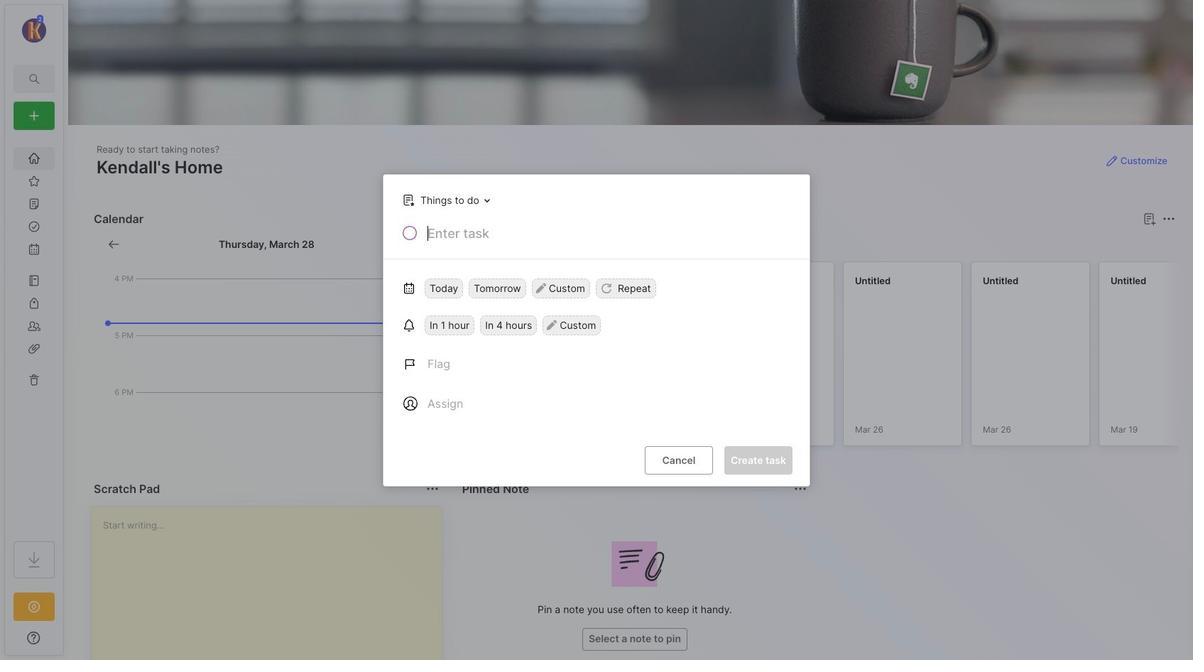 Task type: vqa. For each thing, say whether or not it's contained in the screenshot.
the expand notebooks IMAGE
no



Task type: describe. For each thing, give the bounding box(es) containing it.
edit search image
[[26, 70, 43, 87]]

home image
[[27, 151, 41, 166]]

Go to note or move task field
[[396, 189, 495, 210]]



Task type: locate. For each thing, give the bounding box(es) containing it.
Enter task text field
[[426, 224, 793, 248]]

upgrade image
[[26, 598, 43, 615]]

row group
[[459, 261, 1194, 455]]

main element
[[0, 0, 68, 660]]

tree
[[5, 139, 63, 529]]

tree inside main element
[[5, 139, 63, 529]]

Start writing… text field
[[103, 507, 441, 660]]

tab
[[462, 236, 504, 253]]



